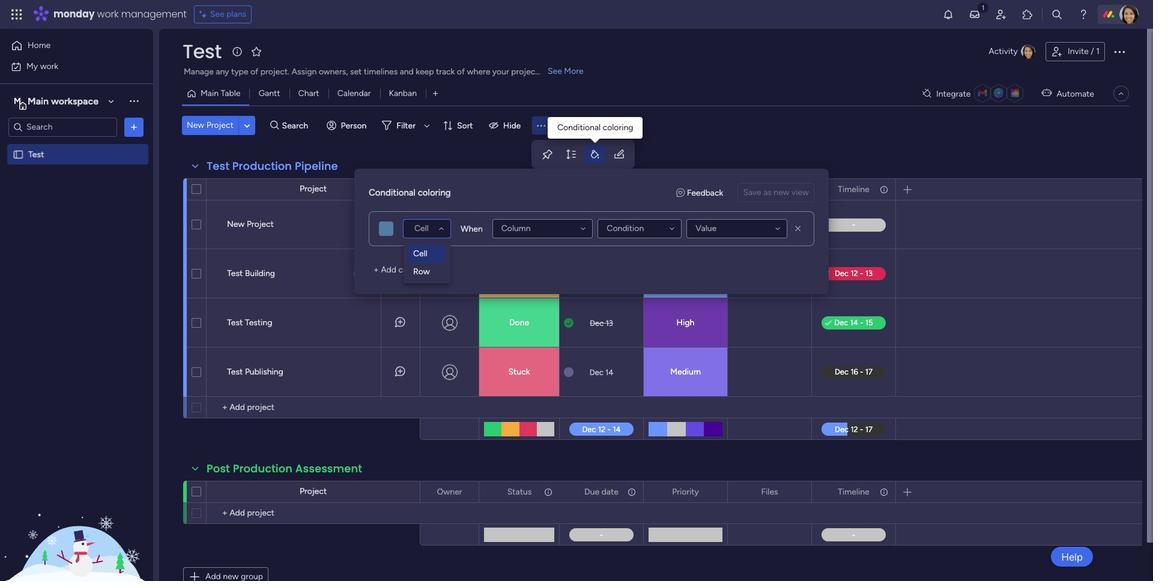 Task type: describe. For each thing, give the bounding box(es) containing it.
/
[[1091, 46, 1094, 56]]

date
[[602, 487, 619, 497]]

Search field
[[279, 117, 315, 134]]

automate
[[1057, 89, 1094, 99]]

kanban button
[[380, 84, 426, 103]]

project.
[[260, 67, 290, 77]]

main table button
[[182, 84, 250, 103]]

13
[[606, 319, 613, 328]]

person button
[[322, 116, 374, 135]]

post
[[207, 461, 230, 476]]

workspace selection element
[[11, 94, 100, 110]]

new inside button
[[187, 120, 204, 130]]

add
[[381, 265, 396, 275]]

track
[[436, 67, 455, 77]]

new project button
[[182, 116, 238, 135]]

14
[[605, 368, 614, 377]]

manage
[[184, 67, 214, 77]]

production for test
[[232, 159, 292, 174]]

your
[[492, 67, 509, 77]]

building
[[245, 269, 275, 279]]

save
[[743, 187, 762, 198]]

manage any type of project. assign owners, set timelines and keep track of where your project stands.
[[184, 67, 567, 77]]

view
[[792, 187, 809, 198]]

test for test publishing
[[227, 367, 243, 377]]

test testing
[[227, 318, 272, 328]]

filter button
[[377, 116, 434, 135]]

angle down image
[[244, 121, 250, 130]]

any
[[216, 67, 229, 77]]

Post Production Assessment field
[[204, 461, 365, 477]]

lottie animation image
[[0, 460, 153, 581]]

dapulse checkmark sign image
[[825, 317, 832, 331]]

hide button
[[484, 116, 528, 135]]

my
[[26, 61, 38, 71]]

see more link
[[547, 65, 585, 77]]

project up building
[[247, 219, 274, 229]]

test up 'manage'
[[183, 38, 222, 65]]

activity button
[[984, 42, 1041, 61]]

2 of from the left
[[457, 67, 465, 77]]

v2 user feedback image
[[676, 188, 685, 198]]

options image for timeline
[[879, 482, 887, 502]]

due date
[[585, 487, 619, 497]]

2 files field from the top
[[758, 486, 781, 499]]

chart
[[298, 88, 319, 99]]

activity
[[989, 46, 1018, 56]]

1 owner from the top
[[437, 184, 462, 194]]

project down assessment
[[300, 487, 327, 497]]

medium
[[670, 367, 701, 377]]

2 owner field from the top
[[434, 486, 465, 499]]

invite members image
[[995, 8, 1007, 20]]

publishing
[[245, 367, 283, 377]]

project
[[511, 67, 539, 77]]

timeline for 2nd timeline field from the bottom of the page
[[838, 184, 870, 194]]

+
[[374, 265, 379, 275]]

column information image
[[627, 487, 637, 497]]

see for see more
[[548, 66, 562, 76]]

condition
[[607, 223, 644, 234]]

1 + add project text field from the top
[[213, 401, 414, 415]]

2 timeline field from the top
[[835, 486, 873, 499]]

inbox image
[[969, 8, 981, 20]]

Test field
[[180, 38, 225, 65]]

where
[[467, 67, 490, 77]]

feedback link
[[676, 187, 723, 199]]

test publishing
[[227, 367, 283, 377]]

1 vertical spatial new project
[[227, 219, 274, 229]]

column information image for 2nd timeline field from the bottom of the page
[[879, 185, 889, 194]]

2 owner from the top
[[437, 487, 462, 497]]

1 vertical spatial 1
[[404, 273, 406, 280]]

1 vertical spatial new
[[227, 219, 245, 229]]

2 priority field from the top
[[669, 486, 702, 499]]

timelines
[[364, 67, 398, 77]]

files for 2nd "files" "field" from the bottom of the page
[[761, 184, 778, 194]]

menu image
[[536, 120, 547, 131]]

plans
[[226, 9, 246, 19]]

home
[[28, 40, 51, 50]]

invite / 1 button
[[1046, 42, 1105, 61]]

test building
[[227, 269, 275, 279]]

due
[[585, 487, 600, 497]]

sort button
[[438, 116, 480, 135]]

management
[[121, 7, 187, 21]]

owners,
[[319, 67, 348, 77]]

as
[[764, 187, 772, 198]]

value
[[696, 223, 717, 234]]

set
[[350, 67, 362, 77]]

assessment
[[295, 461, 362, 476]]

dec for dec 13
[[590, 319, 604, 328]]

done
[[509, 318, 529, 328]]

v2 done deadline image
[[564, 317, 574, 329]]

show board description image
[[230, 46, 244, 58]]

testing
[[245, 318, 272, 328]]

calendar button
[[328, 84, 380, 103]]

table
[[221, 88, 241, 99]]

type
[[231, 67, 248, 77]]

started
[[514, 220, 542, 230]]

calendar
[[337, 88, 371, 99]]

1 of from the left
[[250, 67, 258, 77]]

2 + add project text field from the top
[[213, 506, 414, 521]]

options image for status
[[543, 482, 551, 502]]

remove sort image
[[792, 223, 804, 235]]

dec 14
[[590, 368, 614, 377]]



Task type: vqa. For each thing, say whether or not it's contained in the screenshot.
1st owner
yes



Task type: locate. For each thing, give the bounding box(es) containing it.
work right monday
[[97, 7, 119, 21]]

Due date field
[[582, 486, 622, 499]]

0 vertical spatial owner field
[[434, 183, 465, 196]]

1 vertical spatial owner
[[437, 487, 462, 497]]

1 horizontal spatial see
[[548, 66, 562, 76]]

timeline for 2nd timeline field
[[838, 487, 870, 497]]

assign
[[292, 67, 317, 77]]

1 horizontal spatial work
[[97, 7, 119, 21]]

hide
[[503, 120, 521, 131]]

see more
[[548, 66, 584, 76]]

help button
[[1051, 547, 1093, 567]]

save as new view button
[[738, 183, 815, 202]]

main for main workspace
[[28, 95, 49, 107]]

Test Production Pipeline field
[[204, 159, 341, 174]]

1 vertical spatial + add project text field
[[213, 506, 414, 521]]

priority field up value
[[669, 183, 702, 196]]

kanban
[[389, 88, 417, 99]]

2 options image from the left
[[627, 482, 635, 502]]

1 horizontal spatial 1
[[1096, 46, 1100, 56]]

Owner field
[[434, 183, 465, 196], [434, 486, 465, 499]]

coloring
[[603, 123, 633, 133], [418, 187, 451, 198]]

2 timeline from the top
[[838, 487, 870, 497]]

owner
[[437, 184, 462, 194], [437, 487, 462, 497]]

integrate
[[936, 89, 971, 99]]

dec left 13 at bottom
[[590, 319, 604, 328]]

new
[[774, 187, 790, 198]]

2 files from the top
[[761, 487, 778, 497]]

new project
[[187, 120, 234, 130], [227, 219, 274, 229]]

1 vertical spatial timeline field
[[835, 486, 873, 499]]

stuck
[[508, 367, 530, 377]]

gantt
[[259, 88, 280, 99]]

priority right column information icon
[[672, 487, 699, 497]]

high
[[677, 318, 695, 328]]

test production pipeline
[[207, 159, 338, 174]]

search everything image
[[1051, 8, 1063, 20]]

work inside button
[[40, 61, 58, 71]]

of right type
[[250, 67, 258, 77]]

new project down main table button
[[187, 120, 234, 130]]

0 vertical spatial new
[[187, 120, 204, 130]]

see for see plans
[[210, 9, 224, 19]]

main left table
[[201, 88, 219, 99]]

main right workspace image
[[28, 95, 49, 107]]

condition
[[399, 265, 434, 275]]

priority field right column information icon
[[669, 486, 702, 499]]

0 vertical spatial owner
[[437, 184, 462, 194]]

options image
[[1112, 44, 1127, 59], [128, 121, 140, 133], [879, 179, 887, 200], [462, 482, 470, 502]]

dapulse integrations image
[[923, 89, 932, 98]]

collapse board header image
[[1117, 89, 1126, 99]]

0 vertical spatial priority
[[672, 184, 699, 194]]

my work button
[[7, 57, 129, 76]]

files
[[761, 184, 778, 194], [761, 487, 778, 497]]

lottie animation element
[[0, 460, 153, 581]]

0 vertical spatial new project
[[187, 120, 234, 130]]

Timeline field
[[835, 183, 873, 196], [835, 486, 873, 499]]

timeline
[[838, 184, 870, 194], [838, 487, 870, 497]]

option
[[0, 144, 153, 146]]

new up test building
[[227, 219, 245, 229]]

0 horizontal spatial see
[[210, 9, 224, 19]]

person
[[341, 120, 367, 131]]

1 left row
[[404, 273, 406, 280]]

production for post
[[233, 461, 293, 476]]

test inside field
[[207, 159, 229, 174]]

0 vertical spatial production
[[232, 159, 292, 174]]

test right public board image
[[28, 149, 44, 159]]

priority
[[672, 184, 699, 194], [672, 487, 699, 497]]

test inside "list box"
[[28, 149, 44, 159]]

sort
[[457, 120, 473, 131]]

1 vertical spatial conditional coloring
[[369, 187, 451, 198]]

workspace
[[51, 95, 99, 107]]

autopilot image
[[1042, 85, 1052, 101]]

stands.
[[541, 67, 567, 77]]

0 horizontal spatial work
[[40, 61, 58, 71]]

0 vertical spatial cell
[[414, 223, 429, 234]]

see plans button
[[194, 5, 252, 23]]

+ add condition
[[374, 265, 434, 275]]

column information image for 2nd timeline field
[[879, 487, 889, 497]]

new project inside button
[[187, 120, 234, 130]]

1 horizontal spatial conditional
[[557, 123, 601, 133]]

main for main table
[[201, 88, 219, 99]]

1 vertical spatial timeline
[[838, 487, 870, 497]]

conditional coloring
[[557, 123, 633, 133], [369, 187, 451, 198]]

not started
[[497, 220, 542, 230]]

more
[[564, 66, 584, 76]]

1 horizontal spatial coloring
[[603, 123, 633, 133]]

+ add condition button
[[369, 261, 439, 280]]

1 right /
[[1096, 46, 1100, 56]]

dec
[[590, 319, 604, 328], [590, 368, 604, 377]]

main
[[201, 88, 219, 99], [28, 95, 49, 107]]

invite / 1
[[1068, 46, 1100, 56]]

main inside workspace selection element
[[28, 95, 49, 107]]

monday
[[53, 7, 95, 21]]

v2 search image
[[270, 119, 279, 132]]

workspace image
[[11, 95, 23, 108]]

1 vertical spatial coloring
[[418, 187, 451, 198]]

keep
[[416, 67, 434, 77]]

0 horizontal spatial new
[[187, 120, 204, 130]]

0 vertical spatial coloring
[[603, 123, 633, 133]]

main table
[[201, 88, 241, 99]]

1 vertical spatial work
[[40, 61, 58, 71]]

cell
[[414, 223, 429, 234], [413, 249, 428, 259]]

work for my
[[40, 61, 58, 71]]

column information image
[[879, 185, 889, 194], [544, 487, 553, 497], [879, 487, 889, 497]]

1 priority field from the top
[[669, 183, 702, 196]]

0 vertical spatial conditional coloring
[[557, 123, 633, 133]]

test left building
[[227, 269, 243, 279]]

priority up value
[[672, 184, 699, 194]]

1 timeline from the top
[[838, 184, 870, 194]]

select product image
[[11, 8, 23, 20]]

project left angle down image
[[206, 120, 234, 130]]

1 vertical spatial files
[[761, 487, 778, 497]]

0 vertical spatial see
[[210, 9, 224, 19]]

when
[[461, 224, 483, 234]]

production down v2 search icon
[[232, 159, 292, 174]]

1
[[1096, 46, 1100, 56], [404, 273, 406, 280]]

1 timeline field from the top
[[835, 183, 873, 196]]

1 horizontal spatial main
[[201, 88, 219, 99]]

see inside button
[[210, 9, 224, 19]]

0 horizontal spatial main
[[28, 95, 49, 107]]

options image for due date
[[627, 482, 635, 502]]

column information image for status field
[[544, 487, 553, 497]]

main workspace
[[28, 95, 99, 107]]

1 vertical spatial production
[[233, 461, 293, 476]]

1 files field from the top
[[758, 183, 781, 196]]

1 vertical spatial conditional
[[369, 187, 416, 198]]

arrow down image
[[420, 118, 434, 133]]

Files field
[[758, 183, 781, 196], [758, 486, 781, 499]]

test
[[183, 38, 222, 65], [28, 149, 44, 159], [207, 159, 229, 174], [227, 269, 243, 279], [227, 318, 243, 328], [227, 367, 243, 377]]

notifications image
[[942, 8, 954, 20]]

0 horizontal spatial of
[[250, 67, 258, 77]]

0 horizontal spatial conditional coloring
[[369, 187, 451, 198]]

main inside button
[[201, 88, 219, 99]]

pipeline
[[295, 159, 338, 174]]

dec left 14 on the bottom of the page
[[590, 368, 604, 377]]

and
[[400, 67, 414, 77]]

filter
[[397, 120, 416, 131]]

0 vertical spatial conditional
[[557, 123, 601, 133]]

1 vertical spatial cell
[[413, 249, 428, 259]]

production
[[232, 159, 292, 174], [233, 461, 293, 476]]

dec 13
[[590, 319, 613, 328]]

james peterson image
[[1120, 5, 1139, 24]]

test for test building
[[227, 269, 243, 279]]

priority for 2nd priority field from the top
[[672, 487, 699, 497]]

chart button
[[289, 84, 328, 103]]

see left plans
[[210, 9, 224, 19]]

invite
[[1068, 46, 1089, 56]]

0 vertical spatial work
[[97, 7, 119, 21]]

test left publishing
[[227, 367, 243, 377]]

1 vertical spatial files field
[[758, 486, 781, 499]]

0 vertical spatial timeline
[[838, 184, 870, 194]]

Search in workspace field
[[25, 120, 100, 134]]

Priority field
[[669, 183, 702, 196], [669, 486, 702, 499]]

public board image
[[13, 149, 24, 160]]

new down main table button
[[187, 120, 204, 130]]

monday work management
[[53, 7, 187, 21]]

test list box
[[0, 142, 153, 327]]

test for test production pipeline
[[207, 159, 229, 174]]

workspace options image
[[128, 95, 140, 107]]

new
[[187, 120, 204, 130], [227, 219, 245, 229]]

1 horizontal spatial of
[[457, 67, 465, 77]]

priority for 1st priority field
[[672, 184, 699, 194]]

m
[[14, 96, 21, 106]]

1 horizontal spatial options image
[[627, 482, 635, 502]]

1 vertical spatial dec
[[590, 368, 604, 377]]

dec for dec 14
[[590, 368, 604, 377]]

0 vertical spatial files
[[761, 184, 778, 194]]

test down "new project" button
[[207, 159, 229, 174]]

add to favorites image
[[250, 45, 262, 57]]

0 vertical spatial files field
[[758, 183, 781, 196]]

work right my
[[40, 61, 58, 71]]

Status field
[[504, 486, 535, 499]]

feedback
[[687, 188, 723, 198]]

1 owner field from the top
[[434, 183, 465, 196]]

production inside field
[[232, 159, 292, 174]]

2 priority from the top
[[672, 487, 699, 497]]

0 horizontal spatial options image
[[543, 482, 551, 502]]

home button
[[7, 36, 129, 55]]

test left testing
[[227, 318, 243, 328]]

1 vertical spatial priority
[[672, 487, 699, 497]]

column
[[501, 223, 531, 234]]

options image
[[543, 482, 551, 502], [627, 482, 635, 502], [879, 482, 887, 502]]

status
[[507, 487, 532, 497]]

production inside field
[[233, 461, 293, 476]]

new project up test building
[[227, 219, 274, 229]]

0 vertical spatial 1
[[1096, 46, 1100, 56]]

1 priority from the top
[[672, 184, 699, 194]]

help
[[1062, 551, 1083, 563]]

project
[[206, 120, 234, 130], [300, 184, 327, 194], [247, 219, 274, 229], [300, 487, 327, 497]]

2 horizontal spatial options image
[[879, 482, 887, 502]]

0 vertical spatial dec
[[590, 319, 604, 328]]

1 image
[[978, 1, 989, 14]]

0 vertical spatial timeline field
[[835, 183, 873, 196]]

conditional
[[557, 123, 601, 133], [369, 187, 416, 198]]

my work
[[26, 61, 58, 71]]

apps image
[[1022, 8, 1034, 20]]

0 horizontal spatial conditional
[[369, 187, 416, 198]]

test for test testing
[[227, 318, 243, 328]]

1 files from the top
[[761, 184, 778, 194]]

0 horizontal spatial 1
[[404, 273, 406, 280]]

of
[[250, 67, 258, 77], [457, 67, 465, 77]]

1 horizontal spatial conditional coloring
[[557, 123, 633, 133]]

see left more
[[548, 66, 562, 76]]

+ Add project text field
[[213, 401, 414, 415], [213, 506, 414, 521]]

1 horizontal spatial new
[[227, 219, 245, 229]]

work for monday
[[97, 7, 119, 21]]

row
[[413, 267, 430, 277]]

0 vertical spatial + add project text field
[[213, 401, 414, 415]]

add view image
[[433, 89, 438, 98]]

1 vertical spatial priority field
[[669, 486, 702, 499]]

1 options image from the left
[[543, 482, 551, 502]]

of right track
[[457, 67, 465, 77]]

3 options image from the left
[[879, 482, 887, 502]]

files for 1st "files" "field" from the bottom of the page
[[761, 487, 778, 497]]

1 vertical spatial owner field
[[434, 486, 465, 499]]

gantt button
[[250, 84, 289, 103]]

see
[[210, 9, 224, 19], [548, 66, 562, 76]]

project down pipeline
[[300, 184, 327, 194]]

save as new view
[[743, 187, 809, 198]]

production right the post
[[233, 461, 293, 476]]

post production assessment
[[207, 461, 362, 476]]

1 button
[[381, 249, 420, 299]]

0 horizontal spatial coloring
[[418, 187, 451, 198]]

1 vertical spatial see
[[548, 66, 562, 76]]

see plans
[[210, 9, 246, 19]]

project inside button
[[206, 120, 234, 130]]

not
[[497, 220, 511, 230]]

help image
[[1078, 8, 1090, 20]]

0 vertical spatial priority field
[[669, 183, 702, 196]]



